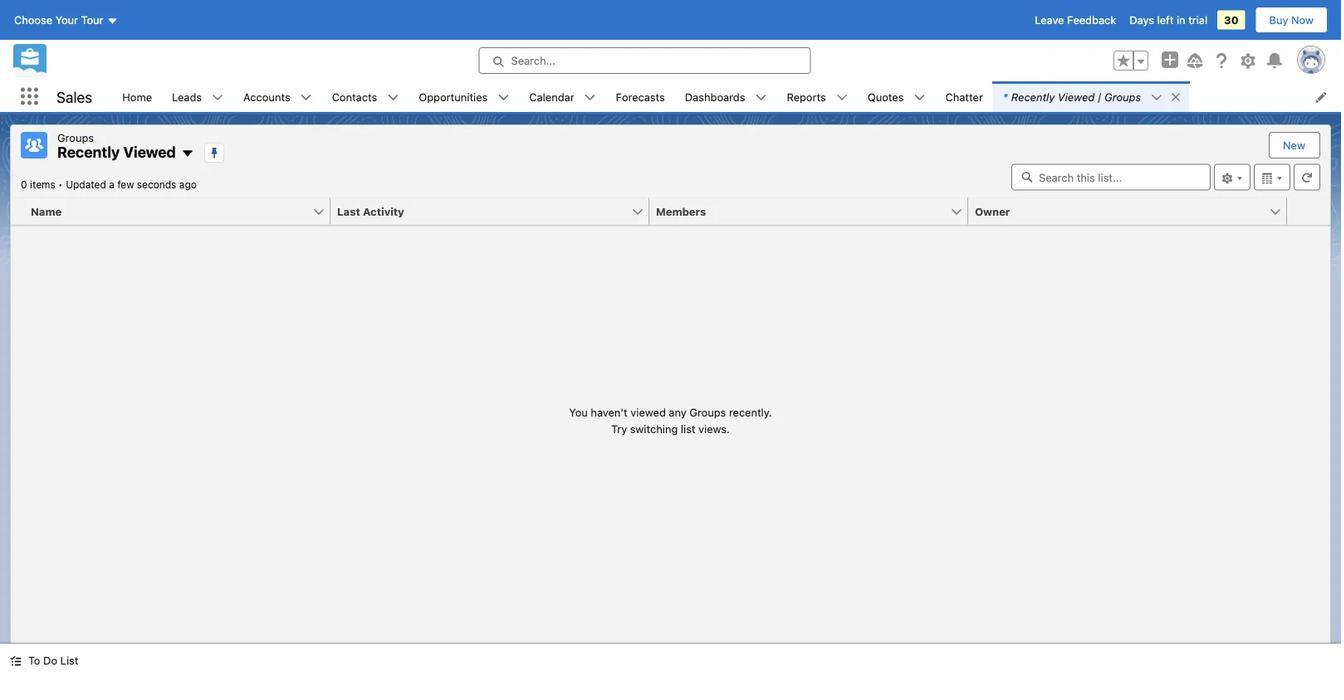Task type: vqa. For each thing, say whether or not it's contained in the screenshot.
list containing Home
yes



Task type: locate. For each thing, give the bounding box(es) containing it.
leads list item
[[162, 81, 234, 112]]

left
[[1158, 14, 1174, 26]]

owner
[[975, 205, 1011, 218]]

you
[[569, 406, 588, 419]]

1 horizontal spatial recently
[[1012, 91, 1055, 103]]

text default image right the calendar
[[585, 92, 596, 103]]

opportunities list item
[[409, 81, 519, 112]]

leave
[[1035, 14, 1065, 26]]

status containing you haven't viewed any groups recently.
[[569, 405, 772, 437]]

1 vertical spatial viewed
[[123, 143, 176, 161]]

3 text default image from the left
[[836, 92, 848, 103]]

contacts list item
[[322, 81, 409, 112]]

text default image for leads
[[212, 92, 224, 103]]

list
[[112, 81, 1342, 112]]

list item
[[993, 81, 1190, 112]]

text default image left calendar link
[[498, 92, 510, 103]]

text default image right contacts
[[387, 92, 399, 103]]

text default image right the '|'
[[1171, 91, 1182, 103]]

days left in trial
[[1130, 14, 1208, 26]]

0 horizontal spatial viewed
[[123, 143, 176, 161]]

0 vertical spatial recently
[[1012, 91, 1055, 103]]

groups up views.
[[690, 406, 726, 419]]

status
[[569, 405, 772, 437]]

1 vertical spatial groups
[[57, 131, 94, 144]]

seconds
[[137, 179, 176, 191]]

text default image inside the opportunities list item
[[498, 92, 510, 103]]

text default image for quotes
[[914, 92, 926, 103]]

text default image right "accounts"
[[300, 92, 312, 103]]

to
[[28, 655, 40, 668]]

text default image right reports
[[836, 92, 848, 103]]

quotes list item
[[858, 81, 936, 112]]

text default image inside calendar list item
[[585, 92, 596, 103]]

reports link
[[777, 81, 836, 112]]

groups right the '|'
[[1105, 91, 1142, 103]]

text default image inside dashboards list item
[[756, 92, 767, 103]]

4 text default image from the left
[[914, 92, 926, 103]]

group
[[1114, 51, 1149, 71]]

in
[[1177, 14, 1186, 26]]

last
[[337, 205, 360, 218]]

ago
[[179, 179, 197, 191]]

accounts
[[244, 91, 291, 103]]

text default image right quotes
[[914, 92, 926, 103]]

viewed left the '|'
[[1058, 91, 1095, 103]]

text default image right leads
[[212, 92, 224, 103]]

forecasts
[[616, 91, 665, 103]]

text default image left to
[[10, 656, 22, 668]]

groups inside "list item"
[[1105, 91, 1142, 103]]

viewed
[[631, 406, 666, 419]]

2 text default image from the left
[[498, 92, 510, 103]]

text default image right the '|'
[[1152, 92, 1163, 103]]

choose your tour
[[14, 14, 103, 26]]

groups for * recently viewed | groups
[[1105, 91, 1142, 103]]

opportunities link
[[409, 81, 498, 112]]

text default image
[[1171, 91, 1182, 103], [498, 92, 510, 103], [836, 92, 848, 103], [914, 92, 926, 103]]

text default image left reports
[[756, 92, 767, 103]]

trial
[[1189, 14, 1208, 26]]

opportunities
[[419, 91, 488, 103]]

few
[[117, 179, 134, 191]]

search...
[[511, 54, 556, 67]]

recently up updated
[[57, 143, 120, 161]]

1 horizontal spatial viewed
[[1058, 91, 1095, 103]]

text default image inside recently viewed|groups|list view element
[[181, 147, 194, 160]]

text default image inside quotes list item
[[914, 92, 926, 103]]

groups down sales
[[57, 131, 94, 144]]

list containing home
[[112, 81, 1342, 112]]

recently viewed
[[57, 143, 176, 161]]

choose
[[14, 14, 52, 26]]

new
[[1284, 139, 1306, 152]]

home
[[122, 91, 152, 103]]

groups
[[1105, 91, 1142, 103], [57, 131, 94, 144], [690, 406, 726, 419]]

text default image for opportunities
[[498, 92, 510, 103]]

0 vertical spatial viewed
[[1058, 91, 1095, 103]]

tour
[[81, 14, 103, 26]]

0 horizontal spatial recently
[[57, 143, 120, 161]]

2 vertical spatial groups
[[690, 406, 726, 419]]

1 vertical spatial recently
[[57, 143, 120, 161]]

text default image
[[212, 92, 224, 103], [300, 92, 312, 103], [387, 92, 399, 103], [585, 92, 596, 103], [756, 92, 767, 103], [1152, 92, 1163, 103], [181, 147, 194, 160], [10, 656, 22, 668]]

recently right *
[[1012, 91, 1055, 103]]

text default image for contacts
[[387, 92, 399, 103]]

groups inside you haven't viewed any groups recently. try switching list views.
[[690, 406, 726, 419]]

viewed
[[1058, 91, 1095, 103], [123, 143, 176, 161]]

0 vertical spatial groups
[[1105, 91, 1142, 103]]

updated
[[66, 179, 106, 191]]

|
[[1098, 91, 1102, 103]]

text default image inside accounts list item
[[300, 92, 312, 103]]

calendar link
[[519, 81, 585, 112]]

your
[[55, 14, 78, 26]]

recently
[[1012, 91, 1055, 103], [57, 143, 120, 161]]

text default image for calendar
[[585, 92, 596, 103]]

reports
[[787, 91, 826, 103]]

text default image up the ago
[[181, 147, 194, 160]]

switching
[[630, 423, 678, 435]]

text default image inside reports list item
[[836, 92, 848, 103]]

1 horizontal spatial groups
[[690, 406, 726, 419]]

dashboards list item
[[675, 81, 777, 112]]

text default image inside contacts list item
[[387, 92, 399, 103]]

None search field
[[1012, 164, 1211, 191]]

text default image inside leads list item
[[212, 92, 224, 103]]

to do list button
[[0, 645, 88, 678]]

0 horizontal spatial groups
[[57, 131, 94, 144]]

2 horizontal spatial groups
[[1105, 91, 1142, 103]]

leave feedback link
[[1035, 14, 1117, 26]]

viewed up seconds
[[123, 143, 176, 161]]



Task type: describe. For each thing, give the bounding box(es) containing it.
chatter link
[[936, 81, 993, 112]]

now
[[1292, 14, 1314, 26]]

you haven't viewed any groups recently. try switching list views.
[[569, 406, 772, 435]]

groups for you haven't viewed any groups recently. try switching list views.
[[690, 406, 726, 419]]

leads
[[172, 91, 202, 103]]

1 text default image from the left
[[1171, 91, 1182, 103]]

leads link
[[162, 81, 212, 112]]

quotes
[[868, 91, 904, 103]]

choose your tour button
[[13, 7, 119, 33]]

any
[[669, 406, 687, 419]]

•
[[58, 179, 63, 191]]

sales
[[56, 88, 92, 106]]

leave feedback
[[1035, 14, 1117, 26]]

recently viewed|groups|list view element
[[10, 125, 1332, 645]]

last activity element
[[331, 198, 660, 226]]

accounts list item
[[234, 81, 322, 112]]

text default image inside to do list button
[[10, 656, 22, 668]]

text default image for reports
[[836, 92, 848, 103]]

recently inside recently viewed|groups|list view element
[[57, 143, 120, 161]]

list
[[60, 655, 78, 668]]

contacts
[[332, 91, 377, 103]]

owner element
[[969, 198, 1298, 226]]

action element
[[1288, 198, 1331, 226]]

list
[[681, 423, 696, 435]]

contacts link
[[322, 81, 387, 112]]

recently.
[[729, 406, 772, 419]]

try
[[612, 423, 627, 435]]

home link
[[112, 81, 162, 112]]

do
[[43, 655, 57, 668]]

text default image for dashboards
[[756, 92, 767, 103]]

members element
[[650, 198, 979, 226]]

buy
[[1270, 14, 1289, 26]]

*
[[1003, 91, 1008, 103]]

text default image for accounts
[[300, 92, 312, 103]]

search... button
[[479, 47, 811, 74]]

members
[[656, 205, 706, 218]]

action image
[[1288, 198, 1331, 225]]

last activity
[[337, 205, 404, 218]]

30
[[1225, 14, 1239, 26]]

Search Recently Viewed list view. search field
[[1012, 164, 1211, 191]]

recently viewed status
[[21, 179, 66, 191]]

dashboards
[[685, 91, 746, 103]]

name element
[[11, 198, 341, 226]]

name
[[31, 205, 62, 218]]

new button
[[1270, 133, 1319, 158]]

accounts link
[[234, 81, 300, 112]]

calendar
[[529, 91, 575, 103]]

views.
[[699, 423, 730, 435]]

0
[[21, 179, 27, 191]]

to do list
[[28, 655, 78, 668]]

0 items • updated a few seconds ago
[[21, 179, 197, 191]]

days
[[1130, 14, 1155, 26]]

items
[[30, 179, 55, 191]]

list item containing *
[[993, 81, 1190, 112]]

reports list item
[[777, 81, 858, 112]]

* recently viewed | groups
[[1003, 91, 1142, 103]]

forecasts link
[[606, 81, 675, 112]]

feedback
[[1068, 14, 1117, 26]]

chatter
[[946, 91, 984, 103]]

a
[[109, 179, 115, 191]]

calendar list item
[[519, 81, 606, 112]]

quotes link
[[858, 81, 914, 112]]

activity
[[363, 205, 404, 218]]

buy now
[[1270, 14, 1314, 26]]

dashboards link
[[675, 81, 756, 112]]

buy now button
[[1256, 7, 1328, 33]]

text default image for *
[[1152, 92, 1163, 103]]

haven't
[[591, 406, 628, 419]]



